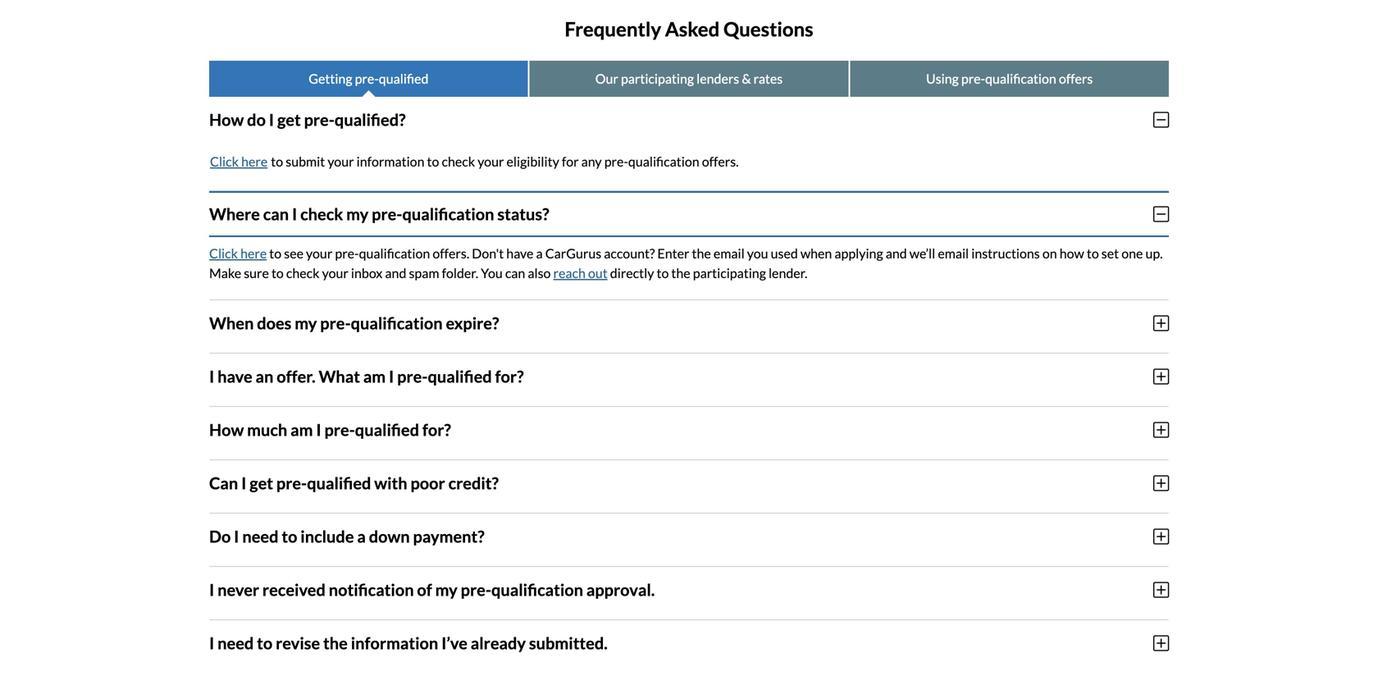 Task type: describe. For each thing, give the bounding box(es) containing it.
when
[[801, 245, 832, 261]]

what
[[319, 367, 360, 386]]

rates
[[754, 70, 783, 86]]

when
[[209, 313, 254, 333]]

received
[[262, 580, 326, 600]]

0 horizontal spatial and
[[385, 265, 406, 281]]

can inside the to see your pre-qualification offers. don't have a cargurus account? enter the email you used when applying and we'll email instructions on how to set one up. make sure to check your inbox and spam folder. you can also
[[505, 265, 525, 281]]

revise
[[276, 633, 320, 653]]

frequently asked questions tab list
[[209, 61, 1169, 97]]

how
[[1060, 245, 1084, 261]]

directly
[[610, 265, 654, 281]]

an
[[256, 367, 273, 386]]

pre- inside how much am i pre-qualified for? button
[[324, 420, 355, 440]]

0 vertical spatial for?
[[495, 367, 524, 386]]

need inside i need to revise the information i've already submitted. button
[[218, 633, 254, 653]]

does
[[257, 313, 292, 333]]

pre- inside how do i get pre-qualified? dropdown button
[[304, 110, 335, 129]]

make
[[209, 265, 241, 281]]

do i need to include a down payment?
[[209, 527, 485, 546]]

one
[[1122, 245, 1143, 261]]

see
[[284, 245, 304, 261]]

pre- inside can i get pre-qualified with poor credit? button
[[276, 473, 307, 493]]

the inside the to see your pre-qualification offers. don't have a cargurus account? enter the email you used when applying and we'll email instructions on how to set one up. make sure to check your inbox and spam folder. you can also
[[692, 245, 711, 261]]

can i get pre-qualified with poor credit? button
[[209, 460, 1169, 506]]

how much am i pre-qualified for? button
[[209, 407, 1169, 453]]

payment?
[[413, 527, 485, 546]]

credit?
[[448, 473, 499, 493]]

1 vertical spatial am
[[291, 420, 313, 440]]

submit
[[286, 153, 325, 169]]

expire?
[[446, 313, 499, 333]]

for
[[562, 153, 579, 169]]

frequently asked questions
[[565, 17, 814, 41]]

already
[[471, 633, 526, 653]]

plus square image for down
[[1153, 527, 1169, 545]]

1 email from the left
[[714, 245, 745, 261]]

your left inbox
[[322, 265, 349, 281]]

questions
[[724, 17, 814, 41]]

need inside 'do i need to include a down payment?' button
[[242, 527, 279, 546]]

my inside dropdown button
[[346, 204, 369, 224]]

1 horizontal spatial offers.
[[702, 153, 739, 169]]

any
[[581, 153, 602, 169]]

when does my pre-qualification expire?
[[209, 313, 499, 333]]

you
[[747, 245, 768, 261]]

getting
[[309, 70, 352, 86]]

enter
[[657, 245, 689, 261]]

pre- inside getting pre-qualified "button"
[[355, 70, 379, 86]]

to down enter
[[657, 265, 669, 281]]

pre- inside using pre-qualification offers button
[[961, 70, 985, 86]]

pre- inside i never received notification of my pre-qualification approval. button
[[461, 580, 491, 600]]

i never received notification of my pre-qualification approval.
[[209, 580, 655, 600]]

qualification down how do i get pre-qualified? dropdown button on the top of page
[[628, 153, 699, 169]]

sure
[[244, 265, 269, 281]]

1 vertical spatial for?
[[422, 420, 451, 440]]

we'll
[[910, 245, 935, 261]]

on
[[1043, 245, 1057, 261]]

do i need to include a down payment? button
[[209, 513, 1169, 559]]

&
[[742, 70, 751, 86]]

plus square image for for?
[[1153, 421, 1169, 439]]

set
[[1102, 245, 1119, 261]]

participating inside "getting pre-qualified" tab panel
[[693, 265, 766, 281]]

asked
[[665, 17, 720, 41]]

i have an offer. what am i pre-qualified for?
[[209, 367, 524, 386]]

lenders
[[697, 70, 739, 86]]

our
[[595, 70, 618, 86]]

instructions
[[972, 245, 1040, 261]]

your left the eligibility
[[478, 153, 504, 169]]

up.
[[1146, 245, 1163, 261]]

click here
[[209, 245, 267, 261]]

do
[[247, 110, 266, 129]]

where
[[209, 204, 260, 224]]

how do i get pre-qualified?
[[209, 110, 406, 129]]

your right see
[[306, 245, 332, 261]]

qualified inside "button"
[[379, 70, 429, 86]]

qualified inside button
[[307, 473, 371, 493]]

do
[[209, 527, 231, 546]]

participating inside button
[[621, 70, 694, 86]]

our participating lenders & rates
[[595, 70, 783, 86]]

plus square image inside can i get pre-qualified with poor credit? button
[[1153, 474, 1169, 492]]

click here link
[[209, 245, 267, 261]]

status?
[[497, 204, 549, 224]]

0 vertical spatial am
[[363, 367, 386, 386]]

notification
[[329, 580, 414, 600]]

plus square image for qualified
[[1153, 367, 1169, 385]]

here for click here
[[240, 245, 267, 261]]

my inside button
[[435, 580, 458, 600]]

poor
[[411, 473, 445, 493]]

approval.
[[586, 580, 655, 600]]

check inside the to see your pre-qualification offers. don't have a cargurus account? enter the email you used when applying and we'll email instructions on how to set one up. make sure to check your inbox and spam folder. you can also
[[286, 265, 320, 281]]

0 vertical spatial check
[[442, 153, 475, 169]]

qualification down spam
[[351, 313, 443, 333]]

where can i check my pre-qualification status? button
[[209, 191, 1169, 237]]

i need to revise the information i've already submitted. button
[[209, 620, 1169, 666]]

getting pre-qualified
[[309, 70, 429, 86]]

where can i check my pre-qualification status?
[[209, 204, 549, 224]]

with
[[374, 473, 407, 493]]

to see your pre-qualification offers. don't have a cargurus account? enter the email you used when applying and we'll email instructions on how to set one up. make sure to check your inbox and spam folder. you can also
[[209, 245, 1163, 281]]



Task type: vqa. For each thing, say whether or not it's contained in the screenshot.
REVIEW
no



Task type: locate. For each thing, give the bounding box(es) containing it.
your right the 'submit'
[[328, 153, 354, 169]]

here up sure
[[240, 245, 267, 261]]

am
[[363, 367, 386, 386], [291, 420, 313, 440]]

reach
[[553, 265, 586, 281]]

qualification inside the to see your pre-qualification offers. don't have a cargurus account? enter the email you used when applying and we'll email instructions on how to set one up. make sure to check your inbox and spam folder. you can also
[[359, 245, 430, 261]]

plus square image inside i need to revise the information i've already submitted. button
[[1153, 634, 1169, 652]]

can
[[209, 473, 238, 493]]

to up where can i check my pre-qualification status?
[[427, 153, 439, 169]]

0 horizontal spatial for?
[[422, 420, 451, 440]]

offers.
[[702, 153, 739, 169], [433, 245, 469, 261]]

out
[[588, 265, 608, 281]]

qualification inside dropdown button
[[402, 204, 494, 224]]

qualification inside button
[[491, 580, 583, 600]]

1 vertical spatial information
[[351, 633, 438, 653]]

1 horizontal spatial can
[[505, 265, 525, 281]]

offer.
[[277, 367, 316, 386]]

minus square image
[[1153, 111, 1169, 129], [1153, 205, 1169, 223]]

have left an
[[218, 367, 252, 386]]

2 vertical spatial my
[[435, 580, 458, 600]]

3 plus square image from the top
[[1153, 634, 1169, 652]]

1 horizontal spatial am
[[363, 367, 386, 386]]

don't
[[472, 245, 504, 261]]

account?
[[604, 245, 655, 261]]

plus square image for submitted.
[[1153, 634, 1169, 652]]

when does my pre-qualification expire? button
[[209, 300, 1169, 346]]

folder.
[[442, 265, 478, 281]]

minus square image inside where can i check my pre-qualification status? dropdown button
[[1153, 205, 1169, 223]]

qualified up with
[[355, 420, 419, 440]]

to left see
[[269, 245, 282, 261]]

0 vertical spatial minus square image
[[1153, 111, 1169, 129]]

1 vertical spatial here
[[240, 245, 267, 261]]

to left set
[[1087, 245, 1099, 261]]

1 vertical spatial and
[[385, 265, 406, 281]]

using
[[926, 70, 959, 86]]

get inside button
[[250, 473, 273, 493]]

information for the
[[351, 633, 438, 653]]

click here to submit your information to check your eligibility for any pre-qualification offers.
[[210, 153, 739, 169]]

1 vertical spatial the
[[671, 265, 691, 281]]

0 vertical spatial can
[[263, 204, 289, 224]]

2 minus square image from the top
[[1153, 205, 1169, 223]]

plus square image inside when does my pre-qualification expire? button
[[1153, 314, 1169, 332]]

1 vertical spatial check
[[300, 204, 343, 224]]

pre- inside i have an offer. what am i pre-qualified for? button
[[397, 367, 428, 386]]

click up make
[[209, 245, 238, 261]]

include
[[301, 527, 354, 546]]

participating right our
[[621, 70, 694, 86]]

check inside dropdown button
[[300, 204, 343, 224]]

can inside dropdown button
[[263, 204, 289, 224]]

plus square image
[[1153, 367, 1169, 385], [1153, 474, 1169, 492], [1153, 634, 1169, 652]]

0 vertical spatial information
[[357, 153, 425, 169]]

plus square image inside how much am i pre-qualified for? button
[[1153, 421, 1169, 439]]

check
[[442, 153, 475, 169], [300, 204, 343, 224], [286, 265, 320, 281]]

plus square image
[[1153, 314, 1169, 332], [1153, 421, 1169, 439], [1153, 527, 1169, 545], [1153, 581, 1169, 599]]

1 horizontal spatial a
[[536, 245, 543, 261]]

your
[[328, 153, 354, 169], [478, 153, 504, 169], [306, 245, 332, 261], [322, 265, 349, 281]]

click up where
[[210, 153, 239, 169]]

plus square image inside i never received notification of my pre-qualification approval. button
[[1153, 581, 1169, 599]]

can right where
[[263, 204, 289, 224]]

i never received notification of my pre-qualification approval. button
[[209, 567, 1169, 613]]

have inside the to see your pre-qualification offers. don't have a cargurus account? enter the email you used when applying and we'll email instructions on how to set one up. make sure to check your inbox and spam folder. you can also
[[506, 245, 534, 261]]

here for click here to submit your information to check your eligibility for any pre-qualification offers.
[[241, 153, 268, 169]]

0 vertical spatial how
[[209, 110, 244, 129]]

for?
[[495, 367, 524, 386], [422, 420, 451, 440]]

qualified
[[379, 70, 429, 86], [428, 367, 492, 386], [355, 420, 419, 440], [307, 473, 371, 493]]

qualification up inbox
[[359, 245, 430, 261]]

plus square image for pre-
[[1153, 581, 1169, 599]]

the
[[692, 245, 711, 261], [671, 265, 691, 281], [323, 633, 348, 653]]

1 vertical spatial can
[[505, 265, 525, 281]]

need
[[242, 527, 279, 546], [218, 633, 254, 653]]

0 vertical spatial need
[[242, 527, 279, 546]]

click
[[210, 153, 239, 169], [209, 245, 238, 261]]

0 vertical spatial my
[[346, 204, 369, 224]]

offers. inside the to see your pre-qualification offers. don't have a cargurus account? enter the email you used when applying and we'll email instructions on how to set one up. make sure to check your inbox and spam folder. you can also
[[433, 245, 469, 261]]

have up also
[[506, 245, 534, 261]]

how for how do i get pre-qualified?
[[209, 110, 244, 129]]

1 vertical spatial a
[[357, 527, 366, 546]]

getting pre-qualified button
[[209, 61, 528, 97]]

how much am i pre-qualified for?
[[209, 420, 451, 440]]

0 vertical spatial and
[[886, 245, 907, 261]]

applying
[[835, 245, 883, 261]]

1 vertical spatial have
[[218, 367, 252, 386]]

0 horizontal spatial the
[[323, 633, 348, 653]]

0 horizontal spatial my
[[295, 313, 317, 333]]

am right what
[[363, 367, 386, 386]]

pre- inside the to see your pre-qualification offers. don't have a cargurus account? enter the email you used when applying and we'll email instructions on how to set one up. make sure to check your inbox and spam folder. you can also
[[335, 245, 359, 261]]

the inside button
[[323, 633, 348, 653]]

0 vertical spatial participating
[[621, 70, 694, 86]]

information inside i need to revise the information i've already submitted. button
[[351, 633, 438, 653]]

0 vertical spatial offers.
[[702, 153, 739, 169]]

0 horizontal spatial get
[[250, 473, 273, 493]]

1 vertical spatial plus square image
[[1153, 474, 1169, 492]]

2 email from the left
[[938, 245, 969, 261]]

how inside dropdown button
[[209, 110, 244, 129]]

2 plus square image from the top
[[1153, 474, 1169, 492]]

1 vertical spatial how
[[209, 420, 244, 440]]

0 horizontal spatial a
[[357, 527, 366, 546]]

get right do
[[277, 110, 301, 129]]

need right do
[[242, 527, 279, 546]]

to left revise at the left bottom of page
[[257, 633, 273, 653]]

4 plus square image from the top
[[1153, 581, 1169, 599]]

can
[[263, 204, 289, 224], [505, 265, 525, 281]]

qualified up qualified?
[[379, 70, 429, 86]]

can i get pre-qualified with poor credit?
[[209, 473, 499, 493]]

check up see
[[300, 204, 343, 224]]

my
[[346, 204, 369, 224], [295, 313, 317, 333], [435, 580, 458, 600]]

qualification inside frequently asked questions tab list
[[985, 70, 1057, 86]]

get inside dropdown button
[[277, 110, 301, 129]]

0 horizontal spatial can
[[263, 204, 289, 224]]

am right much
[[291, 420, 313, 440]]

the for i need to revise the information i've already submitted.
[[323, 633, 348, 653]]

here
[[241, 153, 268, 169], [240, 245, 267, 261]]

our participating lenders & rates button
[[530, 61, 849, 97]]

1 vertical spatial participating
[[693, 265, 766, 281]]

and left spam
[[385, 265, 406, 281]]

here down do
[[241, 153, 268, 169]]

getting pre-qualified tab panel
[[209, 97, 1169, 673]]

also
[[528, 265, 551, 281]]

using pre-qualification offers
[[926, 70, 1093, 86]]

inbox
[[351, 265, 383, 281]]

pre- inside where can i check my pre-qualification status? dropdown button
[[372, 204, 402, 224]]

pre- inside when does my pre-qualification expire? button
[[320, 313, 351, 333]]

0 horizontal spatial offers.
[[433, 245, 469, 261]]

to
[[271, 153, 283, 169], [427, 153, 439, 169], [269, 245, 282, 261], [1087, 245, 1099, 261], [272, 265, 284, 281], [657, 265, 669, 281], [282, 527, 297, 546], [257, 633, 273, 653]]

my inside button
[[295, 313, 317, 333]]

1 plus square image from the top
[[1153, 367, 1169, 385]]

information for your
[[357, 153, 425, 169]]

how do i get pre-qualified? button
[[209, 97, 1169, 143]]

click for click here
[[209, 245, 238, 261]]

how
[[209, 110, 244, 129], [209, 420, 244, 440]]

2 vertical spatial plus square image
[[1153, 634, 1169, 652]]

1 plus square image from the top
[[1153, 314, 1169, 332]]

1 horizontal spatial email
[[938, 245, 969, 261]]

1 horizontal spatial the
[[671, 265, 691, 281]]

0 horizontal spatial have
[[218, 367, 252, 386]]

for? down expire?
[[495, 367, 524, 386]]

a left the down
[[357, 527, 366, 546]]

i need to revise the information i've already submitted.
[[209, 633, 608, 653]]

reach out directly to the participating lender.
[[553, 265, 808, 281]]

and
[[886, 245, 907, 261], [385, 265, 406, 281]]

for? up poor
[[422, 420, 451, 440]]

0 vertical spatial the
[[692, 245, 711, 261]]

minus square image for how do i get pre-qualified?
[[1153, 111, 1169, 129]]

the down enter
[[671, 265, 691, 281]]

1 vertical spatial offers.
[[433, 245, 469, 261]]

my right the does
[[295, 313, 317, 333]]

offers. up folder.
[[433, 245, 469, 261]]

cargurus
[[545, 245, 601, 261]]

1 horizontal spatial and
[[886, 245, 907, 261]]

used
[[771, 245, 798, 261]]

need down never
[[218, 633, 254, 653]]

submitted.
[[529, 633, 608, 653]]

email
[[714, 245, 745, 261], [938, 245, 969, 261]]

plus square image inside 'do i need to include a down payment?' button
[[1153, 527, 1169, 545]]

pre-
[[355, 70, 379, 86], [961, 70, 985, 86], [304, 110, 335, 129], [604, 153, 628, 169], [372, 204, 402, 224], [335, 245, 359, 261], [320, 313, 351, 333], [397, 367, 428, 386], [324, 420, 355, 440], [276, 473, 307, 493], [461, 580, 491, 600]]

down
[[369, 527, 410, 546]]

to left include
[[282, 527, 297, 546]]

eligibility
[[507, 153, 559, 169]]

1 how from the top
[[209, 110, 244, 129]]

participating down you
[[693, 265, 766, 281]]

click for click here to submit your information to check your eligibility for any pre-qualification offers.
[[210, 153, 239, 169]]

minus square image for where can i check my pre-qualification status?
[[1153, 205, 1169, 223]]

1 vertical spatial get
[[250, 473, 273, 493]]

to left the 'submit'
[[271, 153, 283, 169]]

qualified down expire?
[[428, 367, 492, 386]]

0 vertical spatial here
[[241, 153, 268, 169]]

can right the you
[[505, 265, 525, 281]]

much
[[247, 420, 287, 440]]

check left the eligibility
[[442, 153, 475, 169]]

i have an offer. what am i pre-qualified for? button
[[209, 353, 1169, 399]]

1 vertical spatial need
[[218, 633, 254, 653]]

email right we'll
[[938, 245, 969, 261]]

get
[[277, 110, 301, 129], [250, 473, 273, 493]]

how for how much am i pre-qualified for?
[[209, 420, 244, 440]]

spam
[[409, 265, 439, 281]]

and left we'll
[[886, 245, 907, 261]]

a inside button
[[357, 527, 366, 546]]

0 vertical spatial click
[[210, 153, 239, 169]]

0 vertical spatial have
[[506, 245, 534, 261]]

0 horizontal spatial am
[[291, 420, 313, 440]]

have inside button
[[218, 367, 252, 386]]

my right of
[[435, 580, 458, 600]]

a inside the to see your pre-qualification offers. don't have a cargurus account? enter the email you used when applying and we'll email instructions on how to set one up. make sure to check your inbox and spam folder. you can also
[[536, 245, 543, 261]]

check down see
[[286, 265, 320, 281]]

1 vertical spatial click
[[209, 245, 238, 261]]

the right revise at the left bottom of page
[[323, 633, 348, 653]]

3 plus square image from the top
[[1153, 527, 1169, 545]]

information down qualified?
[[357, 153, 425, 169]]

1 vertical spatial minus square image
[[1153, 205, 1169, 223]]

0 vertical spatial get
[[277, 110, 301, 129]]

click here button
[[209, 149, 268, 174]]

qualification
[[985, 70, 1057, 86], [628, 153, 699, 169], [402, 204, 494, 224], [359, 245, 430, 261], [351, 313, 443, 333], [491, 580, 583, 600]]

information down notification
[[351, 633, 438, 653]]

you
[[481, 265, 503, 281]]

2 vertical spatial check
[[286, 265, 320, 281]]

1 horizontal spatial for?
[[495, 367, 524, 386]]

qualification left offers
[[985, 70, 1057, 86]]

2 horizontal spatial the
[[692, 245, 711, 261]]

how inside button
[[209, 420, 244, 440]]

qualified?
[[335, 110, 406, 129]]

the right enter
[[692, 245, 711, 261]]

never
[[218, 580, 259, 600]]

1 horizontal spatial get
[[277, 110, 301, 129]]

frequently
[[565, 17, 661, 41]]

how left much
[[209, 420, 244, 440]]

1 horizontal spatial have
[[506, 245, 534, 261]]

how left do
[[209, 110, 244, 129]]

2 vertical spatial the
[[323, 633, 348, 653]]

a up also
[[536, 245, 543, 261]]

1 horizontal spatial my
[[346, 204, 369, 224]]

0 vertical spatial plus square image
[[1153, 367, 1169, 385]]

to right sure
[[272, 265, 284, 281]]

qualified left with
[[307, 473, 371, 493]]

plus square image inside i have an offer. what am i pre-qualified for? button
[[1153, 367, 1169, 385]]

my up inbox
[[346, 204, 369, 224]]

minus square image inside how do i get pre-qualified? dropdown button
[[1153, 111, 1169, 129]]

of
[[417, 580, 432, 600]]

get right can
[[250, 473, 273, 493]]

email left you
[[714, 245, 745, 261]]

offers
[[1059, 70, 1093, 86]]

reach out link
[[553, 265, 608, 281]]

1 vertical spatial my
[[295, 313, 317, 333]]

information
[[357, 153, 425, 169], [351, 633, 438, 653]]

0 vertical spatial a
[[536, 245, 543, 261]]

qualification up don't
[[402, 204, 494, 224]]

the for reach out directly to the participating lender.
[[671, 265, 691, 281]]

i've
[[441, 633, 468, 653]]

have
[[506, 245, 534, 261], [218, 367, 252, 386]]

0 horizontal spatial email
[[714, 245, 745, 261]]

using pre-qualification offers button
[[850, 61, 1169, 97]]

lender.
[[769, 265, 808, 281]]

participating
[[621, 70, 694, 86], [693, 265, 766, 281]]

qualification up submitted. at the left bottom of the page
[[491, 580, 583, 600]]

2 how from the top
[[209, 420, 244, 440]]

offers. down how do i get pre-qualified? dropdown button on the top of page
[[702, 153, 739, 169]]

1 minus square image from the top
[[1153, 111, 1169, 129]]

2 horizontal spatial my
[[435, 580, 458, 600]]

2 plus square image from the top
[[1153, 421, 1169, 439]]



